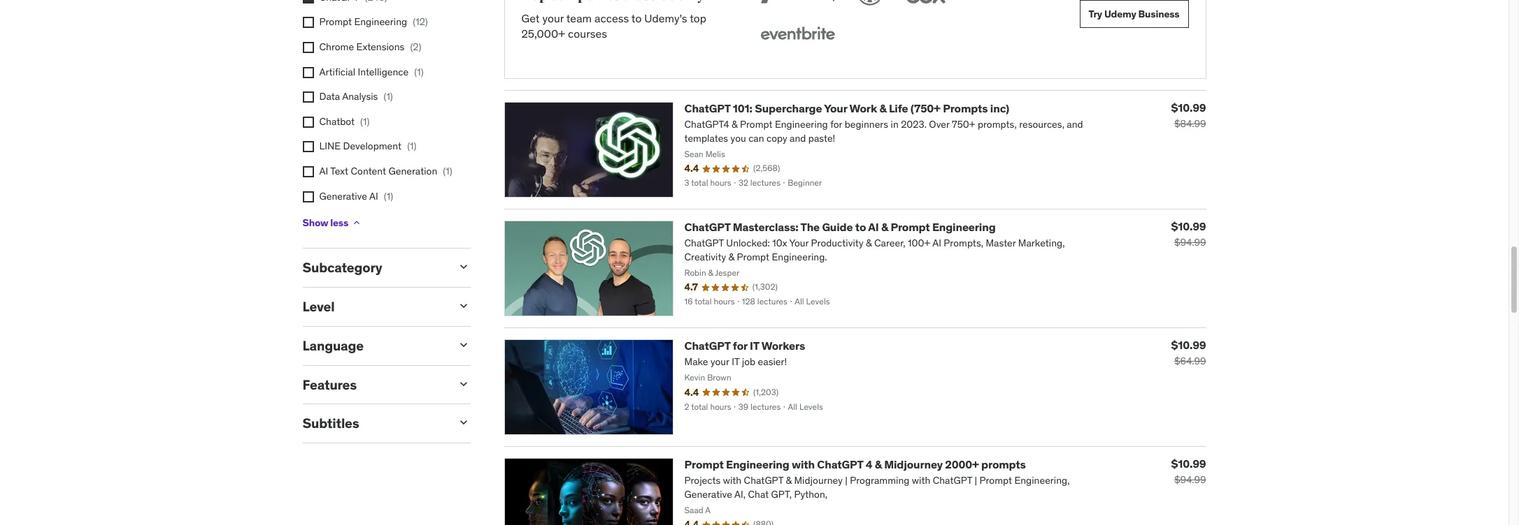 Task type: describe. For each thing, give the bounding box(es) containing it.
2 vertical spatial ai
[[868, 220, 879, 234]]

level button
[[302, 299, 445, 315]]

$10.99 $94.99 for prompt engineering with chatgpt 4 & midjourney 2000+ prompts
[[1171, 458, 1206, 487]]

language
[[302, 338, 364, 354]]

development
[[343, 140, 402, 153]]

access
[[594, 11, 629, 25]]

the
[[800, 220, 820, 234]]

1 vertical spatial prompt
[[891, 220, 930, 234]]

extensions
[[356, 41, 404, 53]]

chatgpt 101: supercharge your work & life (750+ prompts inc) link
[[684, 102, 1009, 116]]

subtitles button
[[302, 416, 445, 432]]

to for udemy's
[[631, 11, 642, 25]]

artificial intelligence (1)
[[319, 65, 424, 78]]

prompt for prompt engineering (12)
[[319, 16, 352, 28]]

chatgpt for it workers
[[684, 339, 805, 353]]

& for life
[[879, 102, 886, 116]]

xsmall image for chatbot
[[302, 117, 314, 128]]

data analysis (1)
[[319, 90, 393, 103]]

guide
[[822, 220, 853, 234]]

get your team access to udemy's top 25,000+ courses
[[521, 11, 706, 41]]

level
[[302, 299, 335, 315]]

workers
[[761, 339, 805, 353]]

101:
[[733, 102, 752, 116]]

$10.99 $84.99
[[1171, 101, 1206, 130]]

subcategory button
[[302, 260, 445, 276]]

inc)
[[990, 102, 1009, 116]]

line development (1)
[[319, 140, 417, 153]]

chatgpt masterclass: the guide to ai & prompt engineering link
[[684, 220, 996, 234]]

small image for features
[[456, 377, 470, 391]]

xsmall image for prompt
[[302, 17, 314, 28]]

team
[[566, 11, 592, 25]]

xsmall image for generative
[[302, 191, 314, 203]]

show less button
[[302, 209, 362, 237]]

try
[[1089, 8, 1102, 20]]

generative
[[319, 190, 367, 203]]

udemy
[[1104, 8, 1136, 20]]

small image for subtitles
[[456, 416, 470, 430]]

chatgpt for chatgpt for it workers
[[684, 339, 730, 353]]

prompt engineering with chatgpt 4 & midjourney 2000+ prompts
[[684, 458, 1026, 472]]

get
[[521, 11, 540, 25]]

features
[[302, 377, 357, 393]]

chatbot
[[319, 115, 355, 128]]

courses
[[568, 27, 607, 41]]

generation
[[388, 165, 437, 178]]

with
[[792, 458, 815, 472]]

(1) right generation
[[443, 165, 452, 178]]

chatgpt masterclass: the guide to ai & prompt engineering
[[684, 220, 996, 234]]

nasdaq image
[[757, 0, 838, 9]]

& for midjourney
[[875, 458, 882, 472]]

0 vertical spatial ai
[[319, 165, 328, 178]]

(1) for ai
[[384, 190, 393, 203]]

(750+
[[910, 102, 941, 116]]

(1) for intelligence
[[414, 65, 424, 78]]

$10.99 for prompts
[[1171, 458, 1206, 472]]

ai text content generation (1)
[[319, 165, 452, 178]]

chrome extensions (2)
[[319, 41, 421, 53]]

1 vertical spatial &
[[881, 220, 888, 234]]

prompt engineering (12)
[[319, 16, 428, 28]]

prompts
[[943, 102, 988, 116]]

content
[[351, 165, 386, 178]]

udemy's
[[644, 11, 687, 25]]

supercharge
[[755, 102, 822, 116]]

less
[[330, 217, 348, 229]]

chatgpt for it workers link
[[684, 339, 805, 353]]

$10.99 $64.99
[[1171, 339, 1206, 368]]

4
[[866, 458, 872, 472]]

$84.99
[[1174, 118, 1206, 130]]

show
[[302, 217, 328, 229]]

eventbrite image
[[757, 20, 838, 51]]

(1) for development
[[407, 140, 417, 153]]

xsmall image for chrome
[[302, 42, 314, 53]]

subtitles
[[302, 416, 359, 432]]

small image
[[456, 299, 470, 313]]



Task type: vqa. For each thing, say whether or not it's contained in the screenshot.


Task type: locate. For each thing, give the bounding box(es) containing it.
xsmall image for artificial
[[302, 67, 314, 78]]

(1) down (2)
[[414, 65, 424, 78]]

2 horizontal spatial engineering
[[932, 220, 996, 234]]

3 xsmall image from the top
[[302, 142, 314, 153]]

to for ai
[[855, 220, 866, 234]]

data
[[319, 90, 340, 103]]

xsmall image inside show less button
[[351, 218, 362, 229]]

0 vertical spatial to
[[631, 11, 642, 25]]

& right 4
[[875, 458, 882, 472]]

subcategory
[[302, 260, 382, 276]]

show less
[[302, 217, 348, 229]]

work
[[849, 102, 877, 116]]

2 vertical spatial prompt
[[684, 458, 724, 472]]

business
[[1138, 8, 1179, 20]]

to right guide
[[855, 220, 866, 234]]

ai left text
[[319, 165, 328, 178]]

to
[[631, 11, 642, 25], [855, 220, 866, 234]]

features button
[[302, 377, 445, 393]]

1 vertical spatial xsmall image
[[302, 42, 314, 53]]

prompts
[[981, 458, 1026, 472]]

ai right guide
[[868, 220, 879, 234]]

small image for language
[[456, 338, 470, 352]]

$64.99
[[1174, 355, 1206, 368]]

masterclass:
[[733, 220, 798, 234]]

top
[[690, 11, 706, 25]]

xsmall image left artificial at top
[[302, 67, 314, 78]]

2 vertical spatial engineering
[[726, 458, 789, 472]]

(1) for analysis
[[384, 90, 393, 103]]

chatgpt
[[684, 102, 730, 116], [684, 220, 730, 234], [684, 339, 730, 353], [817, 458, 863, 472]]

(1) up generation
[[407, 140, 417, 153]]

0 vertical spatial xsmall image
[[302, 0, 314, 3]]

4 $10.99 from the top
[[1171, 458, 1206, 472]]

chatgpt left 101:
[[684, 102, 730, 116]]

$10.99 $94.99
[[1171, 220, 1206, 249], [1171, 458, 1206, 487]]

chatgpt for chatgpt 101: supercharge your work & life (750+ prompts inc)
[[684, 102, 730, 116]]

to right access
[[631, 11, 642, 25]]

(1) down intelligence
[[384, 90, 393, 103]]

1 vertical spatial to
[[855, 220, 866, 234]]

life
[[889, 102, 908, 116]]

your
[[542, 11, 564, 25]]

(1) down the ai text content generation (1)
[[384, 190, 393, 203]]

1 small image from the top
[[456, 260, 470, 274]]

for
[[733, 339, 747, 353]]

4 small image from the top
[[456, 416, 470, 430]]

$94.99 for chatgpt masterclass: the guide to ai & prompt engineering
[[1174, 237, 1206, 249]]

xsmall image for ai
[[302, 166, 314, 178]]

try udemy business
[[1089, 8, 1179, 20]]

&
[[879, 102, 886, 116], [881, 220, 888, 234], [875, 458, 882, 472]]

text
[[330, 165, 348, 178]]

engineering
[[354, 16, 407, 28], [932, 220, 996, 234], [726, 458, 789, 472]]

2 small image from the top
[[456, 338, 470, 352]]

1 $94.99 from the top
[[1174, 237, 1206, 249]]

your
[[824, 102, 847, 116]]

2000+
[[945, 458, 979, 472]]

(1)
[[414, 65, 424, 78], [384, 90, 393, 103], [360, 115, 370, 128], [407, 140, 417, 153], [443, 165, 452, 178], [384, 190, 393, 203]]

1 $10.99 from the top
[[1171, 101, 1206, 115]]

1 horizontal spatial ai
[[369, 190, 378, 203]]

2 vertical spatial xsmall image
[[302, 142, 314, 153]]

xsmall image left prompt engineering (12)
[[302, 17, 314, 28]]

2 vertical spatial &
[[875, 458, 882, 472]]

25,000+
[[521, 27, 565, 41]]

3 small image from the top
[[456, 377, 470, 391]]

chatgpt left for
[[684, 339, 730, 353]]

0 horizontal spatial prompt
[[319, 16, 352, 28]]

2 horizontal spatial prompt
[[891, 220, 930, 234]]

0 horizontal spatial engineering
[[354, 16, 407, 28]]

box image
[[902, 0, 949, 9]]

small image
[[456, 260, 470, 274], [456, 338, 470, 352], [456, 377, 470, 391], [456, 416, 470, 430]]

2 $10.99 from the top
[[1171, 220, 1206, 234]]

1 horizontal spatial engineering
[[726, 458, 789, 472]]

0 vertical spatial prompt
[[319, 16, 352, 28]]

try udemy business link
[[1080, 0, 1189, 28]]

1 vertical spatial $94.99
[[1174, 474, 1206, 487]]

$94.99 for prompt engineering with chatgpt 4 & midjourney 2000+ prompts
[[1174, 474, 1206, 487]]

xsmall image up show
[[302, 191, 314, 203]]

it
[[750, 339, 759, 353]]

xsmall image
[[302, 0, 314, 3], [302, 42, 314, 53], [302, 142, 314, 153]]

0 vertical spatial $10.99 $94.99
[[1171, 220, 1206, 249]]

1 xsmall image from the top
[[302, 0, 314, 3]]

to inside "get your team access to udemy's top 25,000+ courses"
[[631, 11, 642, 25]]

1 vertical spatial ai
[[369, 190, 378, 203]]

$10.99
[[1171, 101, 1206, 115], [1171, 220, 1206, 234], [1171, 339, 1206, 353], [1171, 458, 1206, 472]]

engineering for prompt engineering (12)
[[354, 16, 407, 28]]

1 horizontal spatial prompt
[[684, 458, 724, 472]]

artificial
[[319, 65, 355, 78]]

3 $10.99 from the top
[[1171, 339, 1206, 353]]

$94.99
[[1174, 237, 1206, 249], [1174, 474, 1206, 487]]

1 horizontal spatial to
[[855, 220, 866, 234]]

chrome
[[319, 41, 354, 53]]

xsmall image left chatbot
[[302, 117, 314, 128]]

analysis
[[342, 90, 378, 103]]

xsmall image left text
[[302, 166, 314, 178]]

2 $94.99 from the top
[[1174, 474, 1206, 487]]

2 $10.99 $94.99 from the top
[[1171, 458, 1206, 487]]

midjourney
[[884, 458, 943, 472]]

0 vertical spatial engineering
[[354, 16, 407, 28]]

prompt engineering with chatgpt 4 & midjourney 2000+ prompts link
[[684, 458, 1026, 472]]

1 vertical spatial engineering
[[932, 220, 996, 234]]

$10.99 for engineering
[[1171, 220, 1206, 234]]

0 horizontal spatial ai
[[319, 165, 328, 178]]

xsmall image for line
[[302, 142, 314, 153]]

$10.99 for prompts
[[1171, 101, 1206, 115]]

small image for subcategory
[[456, 260, 470, 274]]

chatgpt for chatgpt masterclass: the guide to ai & prompt engineering
[[684, 220, 730, 234]]

1 vertical spatial $10.99 $94.99
[[1171, 458, 1206, 487]]

engineering for prompt engineering with chatgpt 4 & midjourney 2000+ prompts
[[726, 458, 789, 472]]

$10.99 $94.99 for chatgpt masterclass: the guide to ai & prompt engineering
[[1171, 220, 1206, 249]]

language button
[[302, 338, 445, 354]]

chatgpt 101: supercharge your work & life (750+ prompts inc)
[[684, 102, 1009, 116]]

prompt
[[319, 16, 352, 28], [891, 220, 930, 234], [684, 458, 724, 472]]

xsmall image left data
[[302, 92, 314, 103]]

(1) up line development (1)
[[360, 115, 370, 128]]

ai
[[319, 165, 328, 178], [369, 190, 378, 203], [868, 220, 879, 234]]

2 xsmall image from the top
[[302, 42, 314, 53]]

volkswagen image
[[854, 0, 885, 9]]

intelligence
[[358, 65, 409, 78]]

generative ai (1)
[[319, 190, 393, 203]]

chatgpt left 4
[[817, 458, 863, 472]]

(2)
[[410, 41, 421, 53]]

& right guide
[[881, 220, 888, 234]]

xsmall image right the less
[[351, 218, 362, 229]]

chatgpt left masterclass:
[[684, 220, 730, 234]]

chatbot (1)
[[319, 115, 370, 128]]

0 horizontal spatial to
[[631, 11, 642, 25]]

2 horizontal spatial ai
[[868, 220, 879, 234]]

0 vertical spatial $94.99
[[1174, 237, 1206, 249]]

0 vertical spatial &
[[879, 102, 886, 116]]

(12)
[[413, 16, 428, 28]]

prompt for prompt engineering with chatgpt 4 & midjourney 2000+ prompts
[[684, 458, 724, 472]]

& left 'life'
[[879, 102, 886, 116]]

ai down content
[[369, 190, 378, 203]]

xsmall image
[[302, 17, 314, 28], [302, 67, 314, 78], [302, 92, 314, 103], [302, 117, 314, 128], [302, 166, 314, 178], [302, 191, 314, 203], [351, 218, 362, 229]]

1 $10.99 $94.99 from the top
[[1171, 220, 1206, 249]]

xsmall image for data
[[302, 92, 314, 103]]

line
[[319, 140, 341, 153]]



